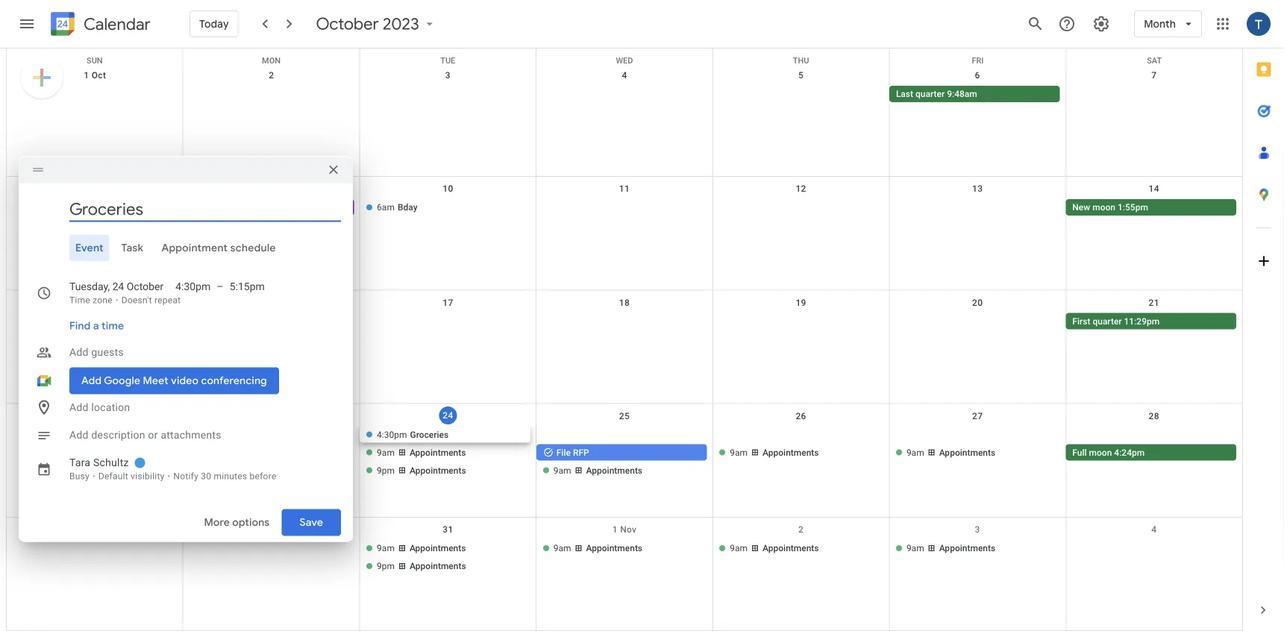 Task type: vqa. For each thing, say whether or not it's contained in the screenshot.
top "1"
yes



Task type: describe. For each thing, give the bounding box(es) containing it.
time
[[69, 295, 90, 306]]

tara
[[69, 457, 91, 469]]

4:30pm groceries
[[377, 430, 449, 440]]

4:30pm – 5:15pm
[[176, 281, 265, 293]]

a
[[93, 319, 99, 332]]

1 nov
[[613, 525, 637, 535]]

11:29pm
[[1125, 316, 1160, 327]]

new moon 1:55pm
[[1073, 202, 1149, 213]]

Add title text field
[[69, 198, 341, 221]]

task
[[121, 241, 144, 255]]

default visibility
[[98, 471, 165, 482]]

cell containing file rfp
[[537, 427, 713, 480]]

1 horizontal spatial 4
[[1152, 525, 1157, 535]]

0 horizontal spatial 3
[[446, 70, 451, 81]]

1 horizontal spatial tab list
[[1244, 49, 1285, 590]]

settings menu image
[[1093, 15, 1111, 33]]

find a time
[[69, 319, 124, 332]]

thu
[[793, 56, 810, 65]]

task button
[[115, 235, 150, 262]]

row containing 1 oct
[[7, 63, 1243, 177]]

appointment schedule button
[[156, 235, 282, 262]]

8
[[92, 184, 98, 194]]

calendar
[[84, 14, 151, 35]]

–
[[217, 281, 224, 293]]

first quarter 11:29pm button
[[1066, 313, 1237, 330]]

28
[[1149, 411, 1160, 421]]

17
[[443, 297, 454, 308]]

guests
[[91, 346, 124, 359]]

row containing 8
[[7, 177, 1243, 291]]

18
[[619, 297, 630, 308]]

27
[[973, 411, 983, 421]]

doesn't
[[121, 295, 152, 306]]

event
[[75, 241, 104, 255]]

tue
[[441, 56, 456, 65]]

visibility
[[131, 471, 165, 482]]

first quarter 11:29pm
[[1073, 316, 1160, 327]]

today button
[[190, 6, 239, 42]]

row containing 15
[[7, 291, 1243, 404]]

15
[[90, 297, 100, 308]]

1 horizontal spatial october
[[316, 13, 379, 34]]

sat
[[1147, 56, 1162, 65]]

6
[[975, 70, 981, 81]]

22
[[90, 411, 100, 421]]

last quarter 9:48am button
[[890, 86, 1060, 102]]

groceries
[[410, 430, 449, 440]]

tuesday,
[[69, 281, 110, 293]]

row containing 30
[[7, 518, 1243, 632]]

quarter for 11:29pm
[[1093, 316, 1122, 327]]

26
[[796, 411, 807, 421]]

20
[[973, 297, 983, 308]]

october 2023
[[316, 13, 420, 34]]

19
[[796, 297, 807, 308]]

full moon 4:24pm
[[1073, 448, 1145, 458]]

appointment
[[162, 241, 228, 255]]

add location
[[69, 402, 130, 414]]

12
[[796, 184, 807, 194]]

appointment schedule
[[162, 241, 276, 255]]

today
[[199, 17, 229, 30]]

14
[[1149, 184, 1160, 194]]

25
[[619, 411, 630, 421]]

schultz
[[93, 457, 129, 469]]

add guests button
[[63, 339, 341, 366]]

1 oct
[[84, 70, 106, 81]]

0 vertical spatial 2
[[269, 70, 274, 81]]

new
[[1073, 202, 1091, 213]]

7
[[1152, 70, 1157, 81]]

file rfp button
[[537, 445, 707, 461]]

last
[[896, 89, 914, 99]]

bday
[[398, 202, 418, 213]]

0 vertical spatial 24
[[112, 281, 124, 293]]

event button
[[69, 235, 110, 262]]

row containing sun
[[7, 49, 1243, 65]]

1 for 1 oct
[[84, 70, 89, 81]]

moon for new
[[1093, 202, 1116, 213]]

find a time button
[[63, 312, 130, 339]]

attachments
[[161, 429, 221, 442]]

time zone
[[69, 295, 113, 306]]

9
[[269, 184, 274, 194]]

calendar heading
[[81, 14, 151, 35]]

busy
[[69, 471, 90, 482]]

4:30pm for 4:30pm groceries
[[377, 430, 407, 440]]

full moon 4:24pm button
[[1066, 445, 1237, 461]]

before
[[250, 471, 277, 482]]

tara schultz
[[69, 457, 129, 469]]

2 9pm from the top
[[377, 561, 395, 572]]



Task type: locate. For each thing, give the bounding box(es) containing it.
oct
[[92, 70, 106, 81]]

0 horizontal spatial 30
[[201, 471, 211, 482]]

file rfp
[[557, 448, 589, 458]]

11
[[619, 184, 630, 194]]

add description or attachments
[[69, 429, 221, 442]]

0 horizontal spatial 4
[[622, 70, 627, 81]]

tab list
[[1244, 49, 1285, 590], [31, 235, 341, 262]]

0 horizontal spatial 2
[[269, 70, 274, 81]]

quarter inside button
[[1093, 316, 1122, 327]]

cell
[[7, 86, 183, 104], [183, 86, 360, 104], [360, 86, 537, 104], [537, 86, 713, 104], [713, 86, 890, 104], [1066, 86, 1243, 104], [7, 199, 183, 217], [537, 199, 713, 217], [713, 199, 890, 217], [890, 199, 1066, 217], [7, 313, 183, 331], [183, 313, 360, 331], [360, 313, 537, 331], [537, 313, 713, 331], [713, 313, 890, 331], [890, 313, 1066, 331], [7, 427, 183, 480], [183, 427, 360, 480], [360, 427, 537, 480], [537, 427, 713, 480], [7, 540, 183, 576], [183, 540, 360, 576], [360, 540, 537, 576]]

mon
[[262, 56, 281, 65]]

fri
[[972, 56, 984, 65]]

location
[[91, 402, 130, 414]]

9am
[[377, 448, 395, 458], [730, 448, 748, 458], [907, 448, 925, 458], [554, 466, 571, 476], [377, 543, 395, 554], [554, 543, 571, 554], [730, 543, 748, 554], [907, 543, 925, 554]]

0 vertical spatial 3
[[446, 70, 451, 81]]

1 vertical spatial 30
[[266, 525, 277, 535]]

1 vertical spatial 3
[[975, 525, 981, 535]]

1 vertical spatial moon
[[1090, 448, 1113, 458]]

3
[[446, 70, 451, 81], [975, 525, 981, 535]]

6am bday
[[377, 202, 418, 213]]

first
[[1073, 316, 1091, 327]]

9pm
[[377, 466, 395, 476], [377, 561, 395, 572]]

or
[[148, 429, 158, 442]]

1 vertical spatial quarter
[[1093, 316, 1122, 327]]

1 9pm from the top
[[377, 466, 395, 476]]

add for add description or attachments
[[69, 429, 89, 442]]

5
[[799, 70, 804, 81]]

1 left oct
[[84, 70, 89, 81]]

30 right the notify on the bottom of page
[[201, 471, 211, 482]]

1 row from the top
[[7, 49, 1243, 65]]

quarter for 9:48am
[[916, 89, 945, 99]]

1 vertical spatial 2
[[799, 525, 804, 535]]

0 vertical spatial 9pm
[[377, 466, 395, 476]]

1 add from the top
[[69, 346, 89, 359]]

1 for 1 nov
[[613, 525, 618, 535]]

0 horizontal spatial october
[[127, 281, 164, 293]]

find
[[69, 319, 91, 332]]

1 vertical spatial 4
[[1152, 525, 1157, 535]]

october
[[316, 13, 379, 34], [127, 281, 164, 293]]

default
[[98, 471, 128, 482]]

file
[[557, 448, 571, 458]]

notify
[[174, 471, 199, 482]]

2 vertical spatial add
[[69, 429, 89, 442]]

4:24pm
[[1115, 448, 1145, 458]]

0 vertical spatial moon
[[1093, 202, 1116, 213]]

9:48am
[[947, 89, 978, 99]]

1 horizontal spatial 1
[[613, 525, 618, 535]]

quarter inside 'button'
[[916, 89, 945, 99]]

appointments
[[410, 448, 466, 458], [763, 448, 819, 458], [940, 448, 996, 458], [410, 466, 466, 476], [586, 466, 643, 476], [410, 543, 466, 554], [586, 543, 643, 554], [763, 543, 819, 554], [940, 543, 996, 554], [410, 561, 466, 572]]

main drawer image
[[18, 15, 36, 33]]

grid
[[6, 49, 1243, 632]]

add inside dropdown button
[[69, 346, 89, 359]]

4:30pm left groceries
[[377, 430, 407, 440]]

1 vertical spatial october
[[127, 281, 164, 293]]

row containing 24
[[7, 404, 1243, 518]]

quarter right the last in the right top of the page
[[916, 89, 945, 99]]

grid containing 1 oct
[[6, 49, 1243, 632]]

1 horizontal spatial 30
[[266, 525, 277, 535]]

add guests
[[69, 346, 124, 359]]

1
[[84, 70, 89, 81], [613, 525, 618, 535]]

4:30pm inside cell
[[377, 430, 407, 440]]

quarter right the first on the bottom right
[[1093, 316, 1122, 327]]

cell containing 4:30pm
[[360, 427, 537, 480]]

6 row from the top
[[7, 518, 1243, 632]]

1 vertical spatial add
[[69, 402, 89, 414]]

24 inside grid
[[443, 411, 454, 421]]

repeat
[[154, 295, 181, 306]]

moon inside button
[[1093, 202, 1116, 213]]

24 up zone
[[112, 281, 124, 293]]

2 add from the top
[[69, 402, 89, 414]]

0 vertical spatial 1
[[84, 70, 89, 81]]

1 left the nov
[[613, 525, 618, 535]]

2
[[269, 70, 274, 81], [799, 525, 804, 535]]

24 up groceries
[[443, 411, 454, 421]]

1 horizontal spatial 24
[[443, 411, 454, 421]]

0 vertical spatial october
[[316, 13, 379, 34]]

0 vertical spatial 4:30pm
[[176, 281, 211, 293]]

0 vertical spatial 4
[[622, 70, 627, 81]]

1 vertical spatial 9pm
[[377, 561, 395, 572]]

nov
[[620, 525, 637, 535]]

13
[[973, 184, 983, 194]]

24
[[112, 281, 124, 293], [443, 411, 454, 421]]

add for add location
[[69, 402, 89, 414]]

minutes
[[214, 471, 247, 482]]

time
[[102, 319, 124, 332]]

0 vertical spatial 30
[[201, 471, 211, 482]]

0 vertical spatial quarter
[[916, 89, 945, 99]]

moon inside button
[[1090, 448, 1113, 458]]

add down find
[[69, 346, 89, 359]]

new moon 1:55pm button
[[1066, 199, 1237, 216]]

1 horizontal spatial 3
[[975, 525, 981, 535]]

3 row from the top
[[7, 177, 1243, 291]]

add left 22
[[69, 402, 89, 414]]

0 horizontal spatial tab list
[[31, 235, 341, 262]]

30 down the before
[[266, 525, 277, 535]]

october 2023 button
[[310, 13, 443, 34]]

rfp
[[573, 448, 589, 458]]

1 vertical spatial 1
[[613, 525, 618, 535]]

zone
[[93, 295, 113, 306]]

calendar element
[[48, 9, 151, 42]]

5:15pm
[[230, 281, 265, 293]]

add for add guests
[[69, 346, 89, 359]]

moon right full
[[1090, 448, 1113, 458]]

add
[[69, 346, 89, 359], [69, 402, 89, 414], [69, 429, 89, 442]]

to element
[[217, 280, 224, 294]]

4:30pm
[[176, 281, 211, 293], [377, 430, 407, 440]]

0 vertical spatial add
[[69, 346, 89, 359]]

0 horizontal spatial quarter
[[916, 89, 945, 99]]

row
[[7, 49, 1243, 65], [7, 63, 1243, 177], [7, 177, 1243, 291], [7, 291, 1243, 404], [7, 404, 1243, 518], [7, 518, 1243, 632]]

1 horizontal spatial quarter
[[1093, 316, 1122, 327]]

cell containing 9am
[[360, 540, 537, 576]]

month button
[[1135, 6, 1203, 42]]

4 row from the top
[[7, 291, 1243, 404]]

tab list containing event
[[31, 235, 341, 262]]

31
[[443, 525, 454, 535]]

1 horizontal spatial 2
[[799, 525, 804, 535]]

doesn't repeat
[[121, 295, 181, 306]]

october up doesn't repeat
[[127, 281, 164, 293]]

moon right new
[[1093, 202, 1116, 213]]

0 horizontal spatial 1
[[84, 70, 89, 81]]

0 horizontal spatial 24
[[112, 281, 124, 293]]

21
[[1149, 297, 1160, 308]]

5 row from the top
[[7, 404, 1243, 518]]

3 add from the top
[[69, 429, 89, 442]]

2 row from the top
[[7, 63, 1243, 177]]

6am
[[377, 202, 395, 213]]

tuesday, 24 october
[[69, 281, 164, 293]]

1 vertical spatial 24
[[443, 411, 454, 421]]

30
[[201, 471, 211, 482], [266, 525, 277, 535]]

notify 30 minutes before
[[174, 471, 277, 482]]

description
[[91, 429, 145, 442]]

schedule
[[230, 241, 276, 255]]

1:55pm
[[1118, 202, 1149, 213]]

4
[[622, 70, 627, 81], [1152, 525, 1157, 535]]

10
[[443, 184, 454, 194]]

moon
[[1093, 202, 1116, 213], [1090, 448, 1113, 458]]

sun
[[87, 56, 103, 65]]

4:30pm for 4:30pm – 5:15pm
[[176, 281, 211, 293]]

1 vertical spatial 4:30pm
[[377, 430, 407, 440]]

0 horizontal spatial 4:30pm
[[176, 281, 211, 293]]

month
[[1145, 17, 1176, 30]]

1 horizontal spatial 4:30pm
[[377, 430, 407, 440]]

4:30pm left –
[[176, 281, 211, 293]]

last quarter 9:48am
[[896, 89, 978, 99]]

wed
[[616, 56, 633, 65]]

moon for full
[[1090, 448, 1113, 458]]

full
[[1073, 448, 1087, 458]]

october left 2023
[[316, 13, 379, 34]]

add up the tara
[[69, 429, 89, 442]]



